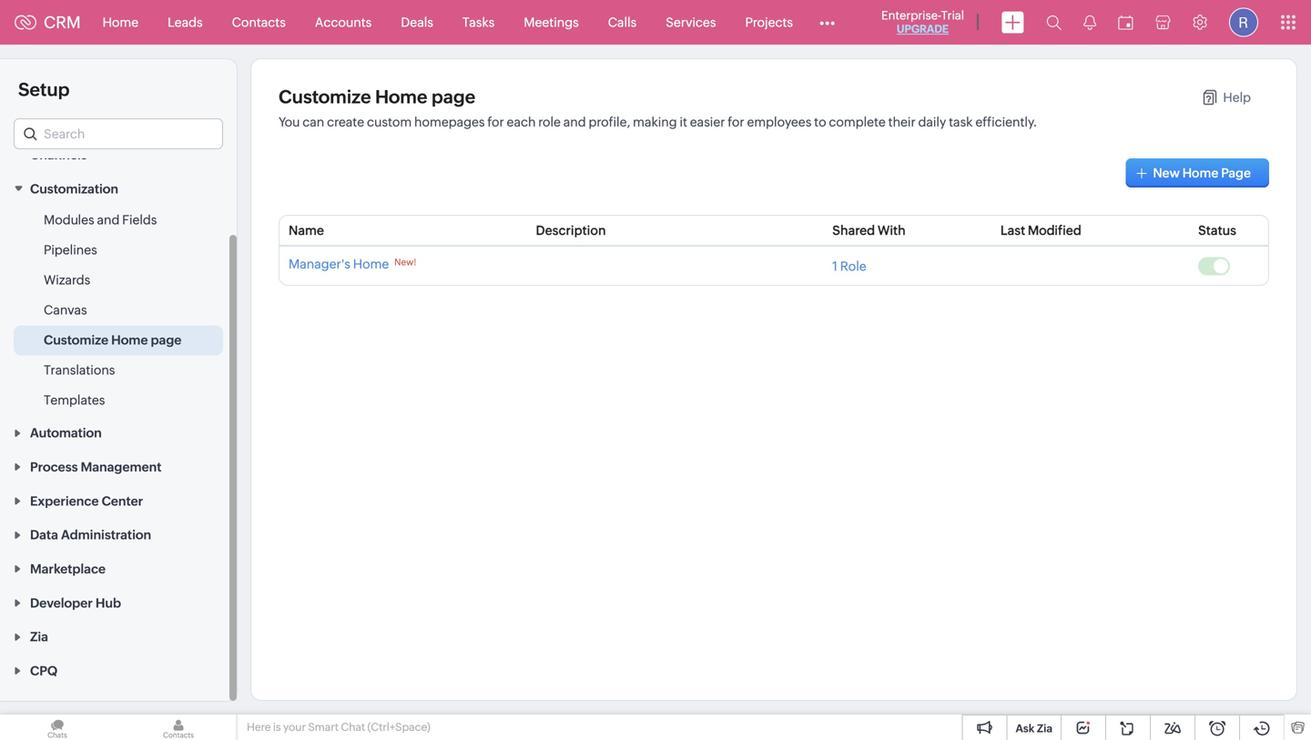 Task type: vqa. For each thing, say whether or not it's contained in the screenshot.
"list" containing Profiles
no



Task type: describe. For each thing, give the bounding box(es) containing it.
smart
[[308, 721, 339, 734]]

cpq button
[[0, 654, 237, 688]]

developer
[[30, 596, 93, 611]]

upgrade
[[897, 23, 949, 35]]

zia button
[[0, 620, 237, 654]]

here
[[247, 721, 271, 734]]

is
[[273, 721, 281, 734]]

modules and fields link
[[44, 211, 157, 229]]

wizards link
[[44, 271, 90, 289]]

home inside button
[[1183, 166, 1219, 180]]

page inside customization region
[[151, 333, 182, 347]]

2 for from the left
[[728, 115, 745, 129]]

setup
[[18, 79, 70, 100]]

deals
[[401, 15, 434, 30]]

chat
[[341, 721, 365, 734]]

description
[[536, 223, 606, 238]]

accounts link
[[300, 0, 387, 44]]

your
[[283, 721, 306, 734]]

1 role
[[833, 259, 867, 274]]

search element
[[1036, 0, 1073, 45]]

new
[[1154, 166, 1181, 180]]

modified
[[1028, 223, 1082, 238]]

translations
[[44, 363, 115, 377]]

experience center button
[[0, 484, 237, 518]]

new!
[[395, 257, 417, 267]]

profile element
[[1219, 0, 1270, 44]]

projects link
[[731, 0, 808, 44]]

calendar image
[[1119, 15, 1134, 30]]

modules
[[44, 213, 94, 227]]

canvas link
[[44, 301, 87, 319]]

chats image
[[0, 715, 115, 741]]

wizards
[[44, 273, 90, 287]]

Other Modules field
[[808, 8, 847, 37]]

management
[[81, 460, 162, 475]]

name
[[289, 223, 324, 238]]

manager's
[[289, 257, 351, 271]]

logo image
[[15, 15, 36, 30]]

shared with
[[833, 223, 906, 238]]

fields
[[122, 213, 157, 227]]

calls link
[[594, 0, 652, 44]]

home up custom
[[375, 87, 428, 107]]

data
[[30, 528, 58, 543]]

tasks
[[463, 15, 495, 30]]

tasks link
[[448, 0, 509, 44]]

role
[[539, 115, 561, 129]]

their
[[889, 115, 916, 129]]

home left new!
[[353, 257, 389, 271]]

pipelines link
[[44, 241, 97, 259]]

to
[[815, 115, 827, 129]]

center
[[102, 494, 143, 509]]

canvas
[[44, 303, 87, 317]]

accounts
[[315, 15, 372, 30]]

0 vertical spatial and
[[564, 115, 586, 129]]

marketplace
[[30, 562, 106, 577]]

custom
[[367, 115, 412, 129]]

crm link
[[15, 13, 81, 32]]

Search text field
[[15, 119, 222, 148]]

customization button
[[0, 171, 237, 205]]

marketplace button
[[0, 552, 237, 586]]

enterprise-trial upgrade
[[882, 9, 965, 35]]

enterprise-
[[882, 9, 942, 22]]

complete
[[829, 115, 886, 129]]

1 horizontal spatial customize
[[279, 87, 371, 107]]

translations link
[[44, 361, 115, 379]]

and inside customization region
[[97, 213, 120, 227]]

manager's home link
[[289, 257, 389, 271]]

here is your smart chat (ctrl+space)
[[247, 721, 431, 734]]

customize home page link
[[44, 331, 182, 349]]

projects
[[746, 15, 793, 30]]

with
[[878, 223, 906, 238]]

templates
[[44, 393, 105, 407]]



Task type: locate. For each thing, give the bounding box(es) containing it.
task
[[949, 115, 973, 129]]

automation button
[[0, 416, 237, 450]]

new home page button
[[1126, 158, 1270, 188]]

homepages
[[415, 115, 485, 129]]

manager's home new!
[[289, 257, 417, 271]]

customize inside customization region
[[44, 333, 108, 347]]

easier
[[690, 115, 725, 129]]

last modified
[[1001, 223, 1082, 238]]

zia up cpq
[[30, 630, 48, 645]]

1
[[833, 259, 838, 274]]

channels button
[[0, 137, 237, 171]]

profile,
[[589, 115, 631, 129]]

trial
[[942, 9, 965, 22]]

services link
[[652, 0, 731, 44]]

ask zia
[[1016, 723, 1053, 735]]

signals element
[[1073, 0, 1108, 45]]

automation
[[30, 426, 102, 441]]

1 horizontal spatial zia
[[1037, 723, 1053, 735]]

leads
[[168, 15, 203, 30]]

0 horizontal spatial customize home page
[[44, 333, 182, 347]]

services
[[666, 15, 716, 30]]

(ctrl+space)
[[368, 721, 431, 734]]

0 horizontal spatial customize
[[44, 333, 108, 347]]

customization region
[[0, 205, 237, 416]]

home
[[103, 15, 139, 30], [375, 87, 428, 107], [1183, 166, 1219, 180], [353, 257, 389, 271], [111, 333, 148, 347]]

contacts image
[[121, 715, 236, 741]]

None field
[[14, 118, 223, 149]]

0 horizontal spatial for
[[488, 115, 504, 129]]

create menu image
[[1002, 11, 1025, 33]]

0 vertical spatial zia
[[30, 630, 48, 645]]

customize home page up translations
[[44, 333, 182, 347]]

1 vertical spatial page
[[151, 333, 182, 347]]

crm
[[44, 13, 81, 32]]

for right easier
[[728, 115, 745, 129]]

profile image
[[1230, 8, 1259, 37]]

you can create custom homepages for each role and profile, making it easier for employees to complete their daily task efficiently.
[[279, 115, 1038, 129]]

administration
[[61, 528, 151, 543]]

daily
[[919, 115, 947, 129]]

calls
[[608, 15, 637, 30]]

row
[[280, 216, 1269, 247]]

developer hub
[[30, 596, 121, 611]]

help link
[[1204, 90, 1252, 105]]

1 horizontal spatial and
[[564, 115, 586, 129]]

can
[[303, 115, 325, 129]]

page
[[1222, 166, 1252, 180]]

contacts link
[[217, 0, 300, 44]]

0 vertical spatial page
[[432, 87, 476, 107]]

customize home page inside customization region
[[44, 333, 182, 347]]

1 for from the left
[[488, 115, 504, 129]]

home up translations
[[111, 333, 148, 347]]

1 vertical spatial zia
[[1037, 723, 1053, 735]]

signals image
[[1084, 15, 1097, 30]]

help
[[1224, 90, 1252, 105]]

create menu element
[[991, 0, 1036, 44]]

1 horizontal spatial for
[[728, 115, 745, 129]]

process
[[30, 460, 78, 475]]

home right new
[[1183, 166, 1219, 180]]

0 horizontal spatial zia
[[30, 630, 48, 645]]

hub
[[96, 596, 121, 611]]

home link
[[88, 0, 153, 44]]

new home page
[[1154, 166, 1252, 180]]

experience center
[[30, 494, 143, 509]]

making
[[633, 115, 677, 129]]

customize up translations link
[[44, 333, 108, 347]]

you
[[279, 115, 300, 129]]

zia
[[30, 630, 48, 645], [1037, 723, 1053, 735]]

0 vertical spatial customize home page
[[279, 87, 476, 107]]

channels
[[30, 148, 87, 162]]

and left fields
[[97, 213, 120, 227]]

employees
[[747, 115, 812, 129]]

developer hub button
[[0, 586, 237, 620]]

zia inside zia dropdown button
[[30, 630, 48, 645]]

process management button
[[0, 450, 237, 484]]

home right crm
[[103, 15, 139, 30]]

role
[[841, 259, 867, 274]]

process management
[[30, 460, 162, 475]]

it
[[680, 115, 688, 129]]

leads link
[[153, 0, 217, 44]]

1 vertical spatial and
[[97, 213, 120, 227]]

templates link
[[44, 391, 105, 409]]

create
[[327, 115, 364, 129]]

efficiently.
[[976, 115, 1038, 129]]

for left each
[[488, 115, 504, 129]]

home inside customization region
[[111, 333, 148, 347]]

cpq
[[30, 664, 57, 679]]

shared
[[833, 223, 876, 238]]

status
[[1199, 223, 1237, 238]]

pipelines
[[44, 243, 97, 257]]

modules and fields
[[44, 213, 157, 227]]

meetings link
[[509, 0, 594, 44]]

contacts
[[232, 15, 286, 30]]

0 horizontal spatial and
[[97, 213, 120, 227]]

row containing name
[[280, 216, 1269, 247]]

0 vertical spatial customize
[[279, 87, 371, 107]]

deals link
[[387, 0, 448, 44]]

last
[[1001, 223, 1026, 238]]

zia right ask
[[1037, 723, 1053, 735]]

customization
[[30, 182, 118, 196]]

for
[[488, 115, 504, 129], [728, 115, 745, 129]]

1 vertical spatial customize home page
[[44, 333, 182, 347]]

data administration button
[[0, 518, 237, 552]]

customize home page up custom
[[279, 87, 476, 107]]

experience
[[30, 494, 99, 509]]

customize up can in the left of the page
[[279, 87, 371, 107]]

1 horizontal spatial customize home page
[[279, 87, 476, 107]]

data administration
[[30, 528, 151, 543]]

search image
[[1047, 15, 1062, 30]]

1 vertical spatial customize
[[44, 333, 108, 347]]

meetings
[[524, 15, 579, 30]]

and right role
[[564, 115, 586, 129]]

0 horizontal spatial page
[[151, 333, 182, 347]]

1 horizontal spatial page
[[432, 87, 476, 107]]



